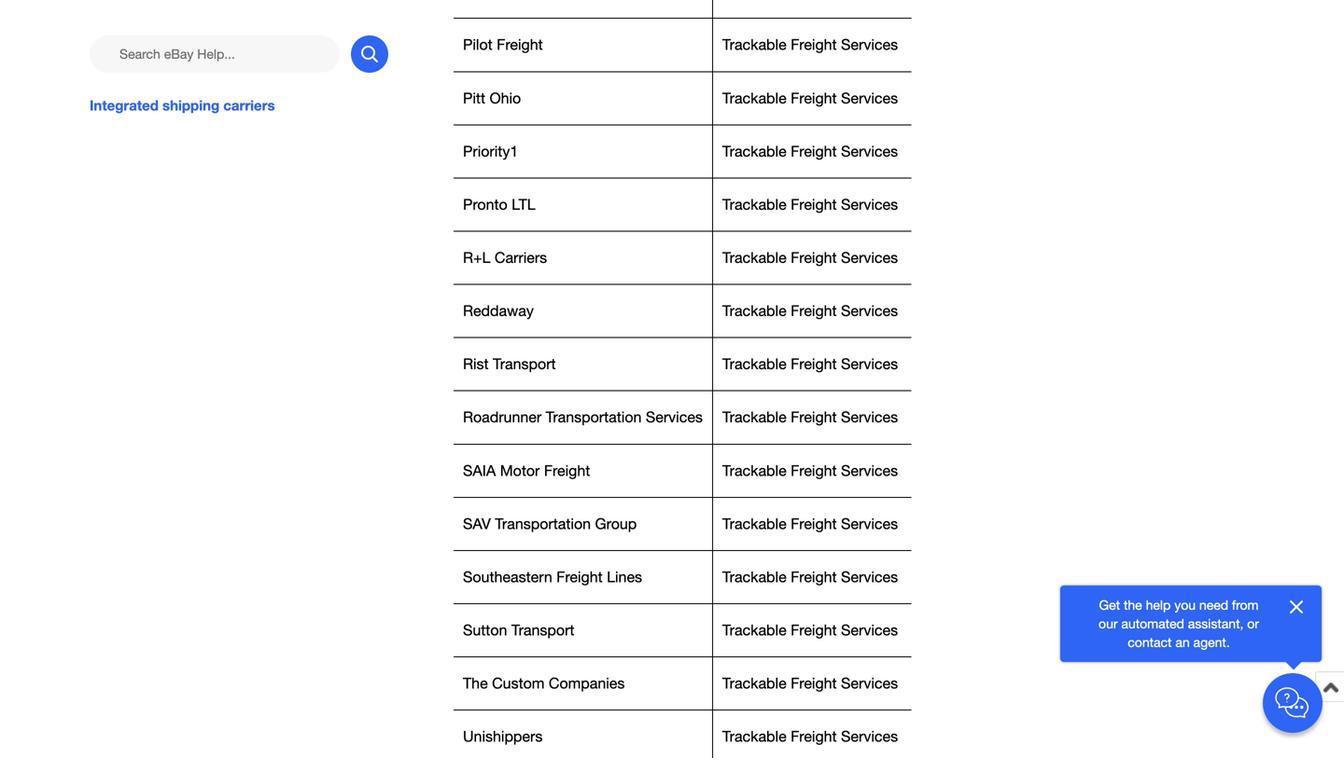 Task type: vqa. For each thing, say whether or not it's contained in the screenshot.
"Services" associated with Pronto LTL
yes



Task type: describe. For each thing, give the bounding box(es) containing it.
freight for sutton transport
[[791, 622, 837, 640]]

integrated shipping carriers
[[90, 97, 275, 114]]

freight for saia motor freight
[[791, 462, 837, 480]]

trackable freight services for rist transport
[[722, 356, 898, 373]]

trackable for unishippers
[[722, 729, 787, 746]]

agent.
[[1194, 635, 1230, 651]]

unishippers
[[463, 729, 543, 746]]

contact
[[1128, 635, 1172, 651]]

pilot
[[463, 36, 493, 53]]

trackable freight services for r+l carriers
[[722, 249, 898, 267]]

freight for reddaway
[[791, 303, 837, 320]]

trackable freight services for priority1
[[722, 143, 898, 160]]

group
[[595, 516, 637, 533]]

ltl
[[512, 196, 536, 213]]

freight for pronto ltl
[[791, 196, 837, 213]]

trackable for reddaway
[[722, 303, 787, 320]]

services for pilot freight
[[841, 36, 898, 53]]

trackable freight services for sav transportation group
[[722, 516, 898, 533]]

integrated
[[90, 97, 159, 114]]

freight for r+l carriers
[[791, 249, 837, 267]]

services for unishippers
[[841, 729, 898, 746]]

sav transportation group
[[463, 516, 637, 533]]

trackable freight services for southeastern freight lines
[[722, 569, 898, 586]]

motor
[[500, 462, 540, 480]]

trackable freight services for pitt ohio
[[722, 89, 898, 107]]

automated
[[1122, 617, 1184, 632]]

trackable freight services for pilot freight
[[722, 36, 898, 53]]

freight for pilot freight
[[791, 36, 837, 53]]

help
[[1146, 598, 1171, 613]]

freight for roadrunner transportation services
[[791, 409, 837, 426]]

carriers
[[495, 249, 547, 267]]

services for sav transportation group
[[841, 516, 898, 533]]

the
[[463, 676, 488, 693]]

services for sutton transport
[[841, 622, 898, 640]]

the custom companies
[[463, 676, 625, 693]]

trackable for priority1
[[722, 143, 787, 160]]

r+l
[[463, 249, 491, 267]]

carriers
[[223, 97, 275, 114]]

companies
[[549, 676, 625, 693]]

rist
[[463, 356, 489, 373]]

get the help you need from our automated assistant, or contact an agent.
[[1099, 598, 1259, 651]]

the
[[1124, 598, 1142, 613]]

you
[[1175, 598, 1196, 613]]

get the help you need from our automated assistant, or contact an agent. tooltip
[[1090, 597, 1268, 653]]

trackable for sutton transport
[[722, 622, 787, 640]]

transport for sutton transport
[[511, 622, 575, 640]]

freight for rist transport
[[791, 356, 837, 373]]

pilot freight
[[463, 36, 543, 53]]

an
[[1176, 635, 1190, 651]]

trackable for rist transport
[[722, 356, 787, 373]]

roadrunner transportation services
[[463, 409, 703, 426]]

freight for sav transportation group
[[791, 516, 837, 533]]

freight for pitt ohio
[[791, 89, 837, 107]]

freight for the custom companies
[[791, 676, 837, 693]]

custom
[[492, 676, 545, 693]]

services for reddaway
[[841, 303, 898, 320]]

assistant,
[[1188, 617, 1244, 632]]

trackable for pitt ohio
[[722, 89, 787, 107]]



Task type: locate. For each thing, give the bounding box(es) containing it.
pitt ohio
[[463, 89, 521, 107]]

2 trackable freight services from the top
[[722, 89, 898, 107]]

5 trackable from the top
[[722, 249, 787, 267]]

14 trackable from the top
[[722, 729, 787, 746]]

freight for priority1
[[791, 143, 837, 160]]

5 trackable freight services from the top
[[722, 249, 898, 267]]

13 trackable from the top
[[722, 676, 787, 693]]

12 trackable from the top
[[722, 622, 787, 640]]

trackable for southeastern freight lines
[[722, 569, 787, 586]]

10 trackable freight services from the top
[[722, 516, 898, 533]]

14 trackable freight services from the top
[[722, 729, 898, 746]]

trackable freight services for unishippers
[[722, 729, 898, 746]]

sutton
[[463, 622, 507, 640]]

trackable for r+l carriers
[[722, 249, 787, 267]]

2 trackable from the top
[[722, 89, 787, 107]]

Search eBay Help... text field
[[90, 35, 340, 73]]

4 trackable freight services from the top
[[722, 196, 898, 213]]

transportation up saia motor freight
[[546, 409, 642, 426]]

8 trackable from the top
[[722, 409, 787, 426]]

southeastern freight lines
[[463, 569, 642, 586]]

r+l carriers
[[463, 249, 547, 267]]

reddaway
[[463, 303, 534, 320]]

get
[[1099, 598, 1120, 613]]

sav
[[463, 516, 491, 533]]

trackable freight services for saia motor freight
[[722, 462, 898, 480]]

11 trackable freight services from the top
[[722, 569, 898, 586]]

3 trackable freight services from the top
[[722, 143, 898, 160]]

trackable for pronto ltl
[[722, 196, 787, 213]]

services for r+l carriers
[[841, 249, 898, 267]]

13 trackable freight services from the top
[[722, 676, 898, 693]]

transportation for sav
[[495, 516, 591, 533]]

services for the custom companies
[[841, 676, 898, 693]]

7 trackable from the top
[[722, 356, 787, 373]]

saia
[[463, 462, 496, 480]]

pronto
[[463, 196, 508, 213]]

southeastern
[[463, 569, 552, 586]]

freight for southeastern freight lines
[[791, 569, 837, 586]]

9 trackable freight services from the top
[[722, 462, 898, 480]]

pitt
[[463, 89, 485, 107]]

1 trackable from the top
[[722, 36, 787, 53]]

7 trackable freight services from the top
[[722, 356, 898, 373]]

4 trackable from the top
[[722, 196, 787, 213]]

services for rist transport
[[841, 356, 898, 373]]

services for priority1
[[841, 143, 898, 160]]

0 vertical spatial transport
[[493, 356, 556, 373]]

1 vertical spatial transport
[[511, 622, 575, 640]]

our
[[1099, 617, 1118, 632]]

6 trackable from the top
[[722, 303, 787, 320]]

trackable for roadrunner transportation services
[[722, 409, 787, 426]]

transportation up southeastern freight lines
[[495, 516, 591, 533]]

services for pitt ohio
[[841, 89, 898, 107]]

trackable for saia motor freight
[[722, 462, 787, 480]]

freight
[[497, 36, 543, 53], [791, 36, 837, 53], [791, 89, 837, 107], [791, 143, 837, 160], [791, 196, 837, 213], [791, 249, 837, 267], [791, 303, 837, 320], [791, 356, 837, 373], [791, 409, 837, 426], [544, 462, 590, 480], [791, 462, 837, 480], [791, 516, 837, 533], [557, 569, 603, 586], [791, 569, 837, 586], [791, 622, 837, 640], [791, 676, 837, 693], [791, 729, 837, 746]]

services for pronto ltl
[[841, 196, 898, 213]]

saia motor freight
[[463, 462, 590, 480]]

trackable freight services for sutton transport
[[722, 622, 898, 640]]

8 trackable freight services from the top
[[722, 409, 898, 426]]

integrated shipping carriers link
[[90, 95, 388, 116]]

services for saia motor freight
[[841, 462, 898, 480]]

trackable for pilot freight
[[722, 36, 787, 53]]

10 trackable from the top
[[722, 516, 787, 533]]

need
[[1199, 598, 1229, 613]]

or
[[1247, 617, 1259, 632]]

1 trackable freight services from the top
[[722, 36, 898, 53]]

trackable for sav transportation group
[[722, 516, 787, 533]]

services for roadrunner transportation services
[[841, 409, 898, 426]]

lines
[[607, 569, 642, 586]]

trackable freight services for the custom companies
[[722, 676, 898, 693]]

1 vertical spatial transportation
[[495, 516, 591, 533]]

pronto ltl
[[463, 196, 536, 213]]

freight for unishippers
[[791, 729, 837, 746]]

12 trackable freight services from the top
[[722, 622, 898, 640]]

services for southeastern freight lines
[[841, 569, 898, 586]]

transport right rist
[[493, 356, 556, 373]]

11 trackable from the top
[[722, 569, 787, 586]]

6 trackable freight services from the top
[[722, 303, 898, 320]]

trackable freight services
[[722, 36, 898, 53], [722, 89, 898, 107], [722, 143, 898, 160], [722, 196, 898, 213], [722, 249, 898, 267], [722, 303, 898, 320], [722, 356, 898, 373], [722, 409, 898, 426], [722, 462, 898, 480], [722, 516, 898, 533], [722, 569, 898, 586], [722, 622, 898, 640], [722, 676, 898, 693], [722, 729, 898, 746]]

priority1
[[463, 143, 518, 160]]

trackable freight services for reddaway
[[722, 303, 898, 320]]

shipping
[[162, 97, 219, 114]]

from
[[1232, 598, 1259, 613]]

ohio
[[490, 89, 521, 107]]

transportation
[[546, 409, 642, 426], [495, 516, 591, 533]]

rist transport
[[463, 356, 560, 373]]

transport up the 'the custom companies'
[[511, 622, 575, 640]]

services
[[841, 36, 898, 53], [841, 89, 898, 107], [841, 143, 898, 160], [841, 196, 898, 213], [841, 249, 898, 267], [841, 303, 898, 320], [841, 356, 898, 373], [646, 409, 703, 426], [841, 409, 898, 426], [841, 462, 898, 480], [841, 516, 898, 533], [841, 569, 898, 586], [841, 622, 898, 640], [841, 676, 898, 693], [841, 729, 898, 746]]

trackable for the custom companies
[[722, 676, 787, 693]]

trackable freight services for roadrunner transportation services
[[722, 409, 898, 426]]

3 trackable from the top
[[722, 143, 787, 160]]

transport for rist transport
[[493, 356, 556, 373]]

trackable
[[722, 36, 787, 53], [722, 89, 787, 107], [722, 143, 787, 160], [722, 196, 787, 213], [722, 249, 787, 267], [722, 303, 787, 320], [722, 356, 787, 373], [722, 409, 787, 426], [722, 462, 787, 480], [722, 516, 787, 533], [722, 569, 787, 586], [722, 622, 787, 640], [722, 676, 787, 693], [722, 729, 787, 746]]

roadrunner
[[463, 409, 542, 426]]

0 vertical spatial transportation
[[546, 409, 642, 426]]

transport
[[493, 356, 556, 373], [511, 622, 575, 640]]

9 trackable from the top
[[722, 462, 787, 480]]

transportation for roadrunner
[[546, 409, 642, 426]]

sutton transport
[[463, 622, 575, 640]]

trackable freight services for pronto ltl
[[722, 196, 898, 213]]



